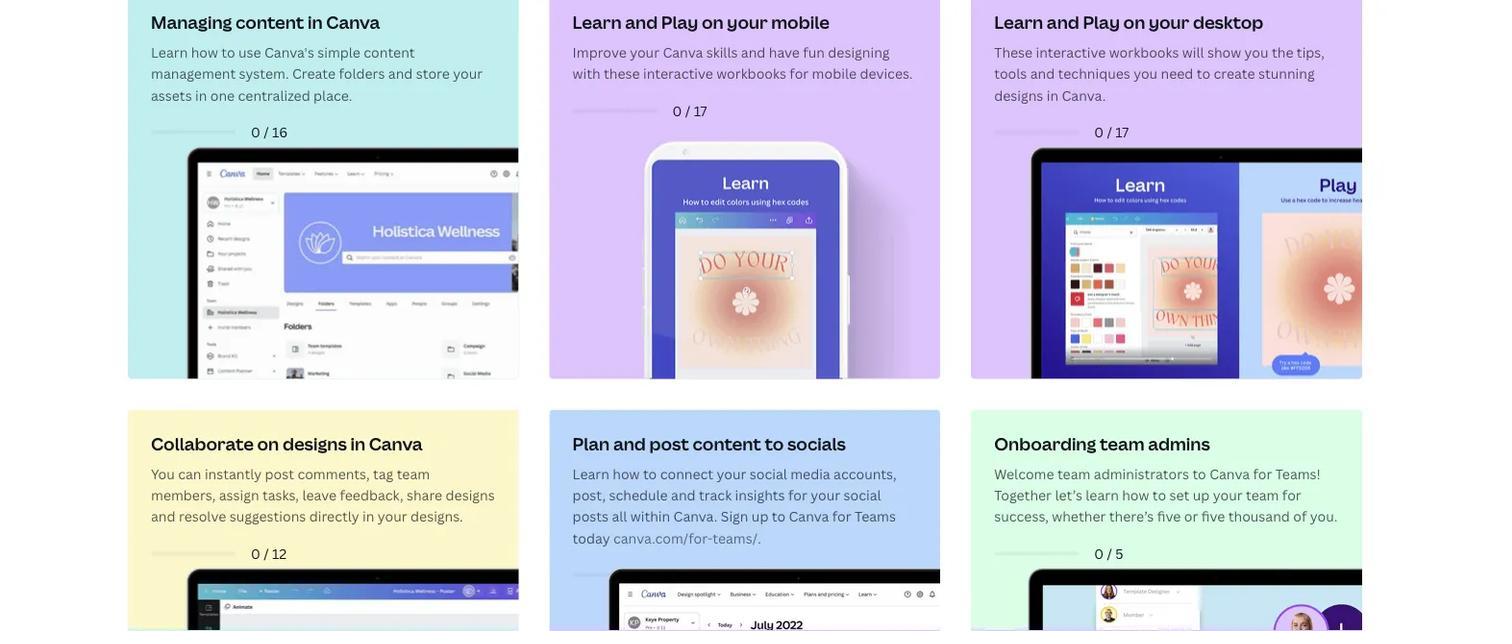 Task type: vqa. For each thing, say whether or not it's contained in the screenshot.
leftmost Post
yes



Task type: locate. For each thing, give the bounding box(es) containing it.
1 horizontal spatial social
[[844, 487, 882, 505]]

in up simple
[[308, 10, 323, 34]]

five
[[1158, 508, 1182, 526], [1202, 508, 1226, 526]]

0 vertical spatial designs
[[995, 86, 1044, 104]]

onboarding team admins to canva for teams image
[[978, 417, 1363, 632]]

learn for mobile
[[573, 10, 622, 34]]

17 down skills
[[694, 102, 708, 120]]

media
[[791, 465, 831, 483]]

post up tasks,
[[265, 465, 294, 483]]

0 horizontal spatial canva.
[[674, 508, 718, 526]]

to left socials
[[765, 432, 784, 456]]

learn for desktop
[[995, 10, 1044, 34]]

need
[[1162, 65, 1194, 83]]

0 vertical spatial 17
[[694, 102, 708, 120]]

and up improve
[[625, 10, 658, 34]]

leave
[[302, 487, 337, 505]]

improve
[[573, 43, 627, 61]]

/ down learn and play on your mobile improve your canva skills and have fun designing with these interactive workbooks for mobile devices.
[[686, 102, 691, 120]]

for down fun
[[790, 65, 809, 83]]

and inside "collaborate on designs in canva you can instantly post comments, tag team members, assign tasks, leave feedback, share designs and resolve suggestions directly in your designs."
[[151, 508, 176, 526]]

team
[[1100, 432, 1145, 456], [397, 465, 430, 483], [1058, 465, 1091, 483], [1247, 487, 1280, 505]]

learn and play mobile image
[[556, 142, 941, 379]]

0 for administrators
[[1095, 545, 1104, 563]]

your up skills
[[728, 10, 768, 34]]

0 / 17 down techniques
[[1095, 123, 1129, 141]]

0 horizontal spatial on
[[257, 432, 279, 456]]

learn inside learn and play on your desktop these interactive workbooks will show you the tips, tools and techniques you need to create stunning designs in canva.
[[995, 10, 1044, 34]]

post up 'connect'
[[650, 432, 690, 456]]

0 vertical spatial you
[[1245, 43, 1269, 61]]

1 vertical spatial how
[[613, 465, 640, 483]]

for
[[790, 65, 809, 83], [1254, 465, 1273, 483], [789, 487, 808, 505], [1283, 487, 1302, 505], [833, 508, 852, 526]]

1 vertical spatial 0 / 17
[[1095, 123, 1129, 141]]

0 vertical spatial how
[[191, 43, 218, 61]]

1 horizontal spatial designs
[[446, 487, 495, 505]]

0 horizontal spatial 17
[[694, 102, 708, 120]]

for inside learn and play on your mobile improve your canva skills and have fun designing with these interactive workbooks for mobile devices.
[[790, 65, 809, 83]]

you.
[[1311, 508, 1338, 526]]

canva
[[326, 10, 380, 34], [663, 43, 703, 61], [369, 432, 423, 456], [1210, 465, 1251, 483], [789, 508, 830, 526]]

of
[[1294, 508, 1308, 526]]

all
[[612, 508, 628, 526]]

directly
[[309, 508, 359, 526]]

canva up "tag"
[[369, 432, 423, 456]]

and inside 'learn how to connect your social media accounts, post, schedule and track insights for your social posts all within canva. sign up to canva for teams today'
[[671, 487, 696, 505]]

to inside managing content in canva learn how to use canva's simple content management system. create folders and store your assets in one centralized place.
[[222, 43, 235, 61]]

canva. inside learn and play on your desktop these interactive workbooks will show you the tips, tools and techniques you need to create stunning designs in canva.
[[1062, 86, 1107, 104]]

1 vertical spatial content
[[364, 43, 415, 61]]

canva. down techniques
[[1062, 86, 1107, 104]]

content up 'connect'
[[693, 432, 762, 456]]

canva up thousand
[[1210, 465, 1251, 483]]

you left need
[[1134, 65, 1158, 83]]

1 vertical spatial 17
[[1116, 123, 1129, 141]]

there's
[[1110, 508, 1155, 526]]

0 down techniques
[[1095, 123, 1104, 141]]

on up instantly at the bottom of the page
[[257, 432, 279, 456]]

on inside learn and play on your desktop these interactive workbooks will show you the tips, tools and techniques you need to create stunning designs in canva.
[[1124, 10, 1146, 34]]

teams!
[[1276, 465, 1321, 483]]

0 down learn and play on your mobile improve your canva skills and have fun designing with these interactive workbooks for mobile devices.
[[673, 102, 682, 120]]

workbooks down skills
[[717, 65, 787, 83]]

1 horizontal spatial five
[[1202, 508, 1226, 526]]

for down the 'teams!'
[[1283, 487, 1302, 505]]

and inside managing content in canva learn how to use canva's simple content management system. create folders and store your assets in one centralized place.
[[388, 65, 413, 83]]

posts
[[573, 508, 609, 526]]

1 vertical spatial canva.
[[674, 508, 718, 526]]

your inside "collaborate on designs in canva you can instantly post comments, tag team members, assign tasks, leave feedback, share designs and resolve suggestions directly in your designs."
[[378, 508, 408, 526]]

designs
[[995, 86, 1044, 104], [283, 432, 347, 456], [446, 487, 495, 505]]

place.
[[314, 86, 352, 104]]

to inside learn and play on your desktop these interactive workbooks will show you the tips, tools and techniques you need to create stunning designs in canva.
[[1197, 65, 1211, 83]]

1 horizontal spatial 17
[[1116, 123, 1129, 141]]

0 horizontal spatial workbooks
[[717, 65, 787, 83]]

learn inside learn and play on your mobile improve your canva skills and have fun designing with these interactive workbooks for mobile devices.
[[573, 10, 622, 34]]

social up insights
[[750, 465, 788, 483]]

canva.
[[1062, 86, 1107, 104], [674, 508, 718, 526]]

your down feedback,
[[378, 508, 408, 526]]

1 horizontal spatial on
[[702, 10, 724, 34]]

0 horizontal spatial play
[[662, 10, 699, 34]]

up down insights
[[752, 508, 769, 526]]

on up techniques
[[1124, 10, 1146, 34]]

mobile
[[772, 10, 830, 34], [812, 65, 857, 83]]

1 vertical spatial you
[[1134, 65, 1158, 83]]

on up skills
[[702, 10, 724, 34]]

resolve
[[179, 508, 226, 526]]

social down the accounts, in the bottom of the page
[[844, 487, 882, 505]]

1 horizontal spatial up
[[1194, 487, 1210, 505]]

managing content in canva learn how to use canva's simple content management system. create folders and store your assets in one centralized place.
[[151, 10, 483, 104]]

0
[[673, 102, 682, 120], [251, 123, 261, 141], [1095, 123, 1104, 141], [251, 545, 261, 563], [1095, 545, 1104, 563], [673, 567, 682, 585]]

content
[[236, 10, 304, 34], [364, 43, 415, 61], [693, 432, 762, 456]]

2 vertical spatial designs
[[446, 487, 495, 505]]

plan
[[573, 432, 610, 456]]

1 horizontal spatial workbooks
[[1110, 43, 1180, 61]]

these
[[604, 65, 640, 83]]

you
[[151, 465, 175, 483]]

1 vertical spatial post
[[265, 465, 294, 483]]

skills
[[707, 43, 738, 61]]

0 horizontal spatial five
[[1158, 508, 1182, 526]]

together
[[995, 487, 1052, 505]]

/
[[686, 102, 691, 120], [264, 123, 269, 141], [1108, 123, 1113, 141], [264, 545, 269, 563], [1108, 545, 1113, 563], [686, 567, 691, 585]]

0 / 17 down skills
[[673, 102, 708, 120]]

/ for desktop
[[1108, 123, 1113, 141]]

17 for mobile
[[694, 102, 708, 120]]

comments,
[[298, 465, 370, 483]]

workbooks up need
[[1110, 43, 1180, 61]]

how up schedule
[[613, 465, 640, 483]]

1 vertical spatial interactive
[[644, 65, 714, 83]]

play inside learn and play on your mobile improve your canva skills and have fun designing with these interactive workbooks for mobile devices.
[[662, 10, 699, 34]]

/ for you
[[264, 545, 269, 563]]

1 horizontal spatial 0 / 17
[[1095, 123, 1129, 141]]

to down "admins"
[[1193, 465, 1207, 483]]

learn up these
[[995, 10, 1044, 34]]

your up thousand
[[1214, 487, 1243, 505]]

up right set
[[1194, 487, 1210, 505]]

0 vertical spatial 0 / 17
[[673, 102, 708, 120]]

and right tools
[[1031, 65, 1055, 83]]

0 vertical spatial up
[[1194, 487, 1210, 505]]

designs down tools
[[995, 86, 1044, 104]]

1 horizontal spatial how
[[613, 465, 640, 483]]

your right store
[[453, 65, 483, 83]]

1 play from the left
[[662, 10, 699, 34]]

will
[[1183, 43, 1205, 61]]

up inside 'learn how to connect your social media accounts, post, schedule and track insights for your social posts all within canva. sign up to canva for teams today'
[[752, 508, 769, 526]]

0 / 9
[[673, 567, 703, 585]]

1 horizontal spatial post
[[650, 432, 690, 456]]

0 vertical spatial social
[[750, 465, 788, 483]]

on inside learn and play on your mobile improve your canva skills and have fun designing with these interactive workbooks for mobile devices.
[[702, 10, 724, 34]]

to
[[222, 43, 235, 61], [1197, 65, 1211, 83], [765, 432, 784, 456], [643, 465, 657, 483], [1193, 465, 1207, 483], [1153, 487, 1167, 505], [772, 508, 786, 526]]

desktop
[[1194, 10, 1264, 34]]

/ left 12
[[264, 545, 269, 563]]

or
[[1185, 508, 1199, 526]]

how up there's
[[1123, 487, 1150, 505]]

0 / 12
[[251, 545, 287, 563]]

2 vertical spatial how
[[1123, 487, 1150, 505]]

in
[[308, 10, 323, 34], [195, 86, 207, 104], [1047, 86, 1059, 104], [351, 432, 366, 456], [363, 508, 375, 526]]

and right plan
[[614, 432, 646, 456]]

0 / 17
[[673, 102, 708, 120], [1095, 123, 1129, 141]]

designs up the comments,
[[283, 432, 347, 456]]

canva up simple
[[326, 10, 380, 34]]

you
[[1245, 43, 1269, 61], [1134, 65, 1158, 83]]

1 horizontal spatial content
[[364, 43, 415, 61]]

content up "canva's"
[[236, 10, 304, 34]]

your up these
[[630, 43, 660, 61]]

and down members, on the bottom of page
[[151, 508, 176, 526]]

how up management
[[191, 43, 218, 61]]

0 vertical spatial workbooks
[[1110, 43, 1180, 61]]

learn up post,
[[573, 465, 610, 483]]

interactive inside learn and play on your mobile improve your canva skills and have fun designing with these interactive workbooks for mobile devices.
[[644, 65, 714, 83]]

1 vertical spatial designs
[[283, 432, 347, 456]]

learn up management
[[151, 43, 188, 61]]

0 horizontal spatial interactive
[[644, 65, 714, 83]]

five left "or"
[[1158, 508, 1182, 526]]

/ left 5
[[1108, 545, 1113, 563]]

0 horizontal spatial how
[[191, 43, 218, 61]]

1 horizontal spatial interactive
[[1037, 43, 1107, 61]]

interactive down skills
[[644, 65, 714, 83]]

learn inside 'learn how to connect your social media accounts, post, schedule and track insights for your social posts all within canva. sign up to canva for teams today'
[[573, 465, 610, 483]]

2 play from the left
[[1084, 10, 1121, 34]]

admins
[[1149, 432, 1211, 456]]

canva inside learn and play on your mobile improve your canva skills and have fun designing with these interactive workbooks for mobile devices.
[[663, 43, 703, 61]]

for down media
[[789, 487, 808, 505]]

five right "or"
[[1202, 508, 1226, 526]]

canva. up canva.com/for-teams/ .
[[674, 508, 718, 526]]

team up share
[[397, 465, 430, 483]]

mobile up fun
[[772, 10, 830, 34]]

planning and posting content to social media with canva image
[[556, 417, 941, 632]]

0 horizontal spatial up
[[752, 508, 769, 526]]

learn for social
[[573, 465, 610, 483]]

2 vertical spatial content
[[693, 432, 762, 456]]

to down insights
[[772, 508, 786, 526]]

/ down techniques
[[1108, 123, 1113, 141]]

2 horizontal spatial on
[[1124, 10, 1146, 34]]

suggestions
[[230, 508, 306, 526]]

0 left 16
[[251, 123, 261, 141]]

mobile down fun
[[812, 65, 857, 83]]

collaborate on designs in canva image
[[134, 417, 519, 632]]

and down 'connect'
[[671, 487, 696, 505]]

/ left 16
[[264, 123, 269, 141]]

1 horizontal spatial canva.
[[1062, 86, 1107, 104]]

0 for how
[[251, 123, 261, 141]]

1 vertical spatial social
[[844, 487, 882, 505]]

1 vertical spatial workbooks
[[717, 65, 787, 83]]

up inside the onboarding team admins welcome team administrators to canva for teams! together let's learn how to set up your team for success, whether there's five or five thousand of you.
[[1194, 487, 1210, 505]]

play inside learn and play on your desktop these interactive workbooks will show you the tips, tools and techniques you need to create stunning designs in canva.
[[1084, 10, 1121, 34]]

canva inside 'learn how to connect your social media accounts, post, schedule and track insights for your social posts all within canva. sign up to canva for teams today'
[[789, 508, 830, 526]]

up
[[1194, 487, 1210, 505], [752, 508, 769, 526]]

learn inside managing content in canva learn how to use canva's simple content management system. create folders and store your assets in one centralized place.
[[151, 43, 188, 61]]

canva left skills
[[663, 43, 703, 61]]

your inside the onboarding team admins welcome team administrators to canva for teams! together let's learn how to set up your team for success, whether there's five or five thousand of you.
[[1214, 487, 1243, 505]]

and
[[625, 10, 658, 34], [1047, 10, 1080, 34], [741, 43, 766, 61], [388, 65, 413, 83], [1031, 65, 1055, 83], [614, 432, 646, 456], [671, 487, 696, 505], [151, 508, 176, 526]]

0 vertical spatial canva.
[[1062, 86, 1107, 104]]

1 vertical spatial up
[[752, 508, 769, 526]]

learn
[[1086, 487, 1120, 505]]

0 horizontal spatial post
[[265, 465, 294, 483]]

2 five from the left
[[1202, 508, 1226, 526]]

interactive up techniques
[[1037, 43, 1107, 61]]

in down feedback,
[[363, 508, 375, 526]]

designs up designs. at the bottom left of page
[[446, 487, 495, 505]]

team up thousand
[[1247, 487, 1280, 505]]

your up "will" on the top right
[[1149, 10, 1190, 34]]

schedule
[[609, 487, 668, 505]]

learn
[[573, 10, 622, 34], [995, 10, 1044, 34], [151, 43, 188, 61], [573, 465, 610, 483]]

content up folders
[[364, 43, 415, 61]]

in down techniques
[[1047, 86, 1059, 104]]

2 horizontal spatial designs
[[995, 86, 1044, 104]]

create
[[1214, 65, 1256, 83]]

to down "will" on the top right
[[1197, 65, 1211, 83]]

interactive
[[1037, 43, 1107, 61], [644, 65, 714, 83]]

1 horizontal spatial play
[[1084, 10, 1121, 34]]

can
[[178, 465, 202, 483]]

canva down media
[[789, 508, 830, 526]]

0 horizontal spatial content
[[236, 10, 304, 34]]

0 left 12
[[251, 545, 261, 563]]

post
[[650, 432, 690, 456], [265, 465, 294, 483]]

you left the the
[[1245, 43, 1269, 61]]

0 vertical spatial interactive
[[1037, 43, 1107, 61]]

0 for mobile
[[673, 102, 682, 120]]

learn up improve
[[573, 10, 622, 34]]

2 horizontal spatial how
[[1123, 487, 1150, 505]]

0 left 5
[[1095, 545, 1104, 563]]

how
[[191, 43, 218, 61], [613, 465, 640, 483], [1123, 487, 1150, 505]]

and left store
[[388, 65, 413, 83]]

0 horizontal spatial 0 / 17
[[673, 102, 708, 120]]

to left use
[[222, 43, 235, 61]]

1 five from the left
[[1158, 508, 1182, 526]]

whether
[[1053, 508, 1107, 526]]

in inside learn and play on your desktop these interactive workbooks will show you the tips, tools and techniques you need to create stunning designs in canva.
[[1047, 86, 1059, 104]]

16
[[272, 123, 288, 141]]

simple
[[318, 43, 361, 61]]

17 down techniques
[[1116, 123, 1129, 141]]

let's
[[1056, 487, 1083, 505]]



Task type: describe. For each thing, give the bounding box(es) containing it.
designs inside learn and play on your desktop these interactive workbooks will show you the tips, tools and techniques you need to create stunning designs in canva.
[[995, 86, 1044, 104]]

0 horizontal spatial you
[[1134, 65, 1158, 83]]

use
[[239, 43, 261, 61]]

tips,
[[1297, 43, 1325, 61]]

fun
[[803, 43, 825, 61]]

team up administrators
[[1100, 432, 1145, 456]]

socials
[[788, 432, 846, 456]]

success,
[[995, 508, 1049, 526]]

0 vertical spatial mobile
[[772, 10, 830, 34]]

in left one
[[195, 86, 207, 104]]

learn how to connect your social media accounts, post, schedule and track insights for your social posts all within canva. sign up to canva for teams today
[[573, 465, 897, 548]]

in up the comments,
[[351, 432, 366, 456]]

how inside the onboarding team admins welcome team administrators to canva for teams! together let's learn how to set up your team for success, whether there's five or five thousand of you.
[[1123, 487, 1150, 505]]

/ for mobile
[[686, 102, 691, 120]]

tools
[[995, 65, 1028, 83]]

team up let's
[[1058, 465, 1091, 483]]

teams
[[855, 508, 896, 526]]

management
[[151, 65, 236, 83]]

designs.
[[411, 508, 463, 526]]

stunning
[[1259, 65, 1316, 83]]

.
[[758, 530, 762, 548]]

and up techniques
[[1047, 10, 1080, 34]]

0 / 17 for mobile
[[673, 102, 708, 120]]

content management pro image
[[134, 0, 519, 379]]

/ for how
[[264, 123, 269, 141]]

post inside "collaborate on designs in canva you can instantly post comments, tag team members, assign tasks, leave feedback, share designs and resolve suggestions directly in your designs."
[[265, 465, 294, 483]]

and left have
[[741, 43, 766, 61]]

set
[[1170, 487, 1190, 505]]

0 / 17 for desktop
[[1095, 123, 1129, 141]]

canva's
[[265, 43, 314, 61]]

for left the 'teams!'
[[1254, 465, 1273, 483]]

administrators
[[1094, 465, 1190, 483]]

on for mobile
[[702, 10, 724, 34]]

0 for desktop
[[1095, 123, 1104, 141]]

canva. inside 'learn how to connect your social media accounts, post, schedule and track insights for your social posts all within canva. sign up to canva for teams today'
[[674, 508, 718, 526]]

assign
[[219, 487, 259, 505]]

to up schedule
[[643, 465, 657, 483]]

these
[[995, 43, 1033, 61]]

folders
[[339, 65, 385, 83]]

on for desktop
[[1124, 10, 1146, 34]]

instantly
[[205, 465, 262, 483]]

12
[[272, 545, 287, 563]]

today
[[573, 530, 610, 548]]

0 vertical spatial post
[[650, 432, 690, 456]]

your up track
[[717, 465, 747, 483]]

0 vertical spatial content
[[236, 10, 304, 34]]

canva inside "collaborate on designs in canva you can instantly post comments, tag team members, assign tasks, leave feedback, share designs and resolve suggestions directly in your designs."
[[369, 432, 423, 456]]

insights
[[735, 487, 786, 505]]

17 for desktop
[[1116, 123, 1129, 141]]

how inside 'learn how to connect your social media accounts, post, schedule and track insights for your social posts all within canva. sign up to canva for teams today'
[[613, 465, 640, 483]]

your inside managing content in canva learn how to use canva's simple content management system. create folders and store your assets in one centralized place.
[[453, 65, 483, 83]]

assets
[[151, 86, 192, 104]]

0 / 5
[[1095, 545, 1124, 563]]

9
[[694, 567, 703, 585]]

0 horizontal spatial designs
[[283, 432, 347, 456]]

within
[[631, 508, 671, 526]]

on inside "collaborate on designs in canva you can instantly post comments, tag team members, assign tasks, leave feedback, share designs and resolve suggestions directly in your designs."
[[257, 432, 279, 456]]

have
[[769, 43, 800, 61]]

1 horizontal spatial you
[[1245, 43, 1269, 61]]

store
[[416, 65, 450, 83]]

centralized
[[238, 86, 310, 104]]

play for mobile
[[662, 10, 699, 34]]

designing
[[829, 43, 890, 61]]

connect
[[661, 465, 714, 483]]

canva.com/for-
[[614, 530, 713, 548]]

2 horizontal spatial content
[[693, 432, 762, 456]]

team inside "collaborate on designs in canva you can instantly post comments, tag team members, assign tasks, leave feedback, share designs and resolve suggestions directly in your designs."
[[397, 465, 430, 483]]

0 / 16
[[251, 123, 288, 141]]

show
[[1208, 43, 1242, 61]]

your down media
[[811, 487, 841, 505]]

plan and post content to socials
[[573, 432, 846, 456]]

onboarding
[[995, 432, 1097, 456]]

one
[[210, 86, 235, 104]]

tag
[[373, 465, 394, 483]]

create
[[292, 65, 336, 83]]

thousand
[[1229, 508, 1291, 526]]

accounts,
[[834, 465, 897, 483]]

/ for administrators
[[1108, 545, 1113, 563]]

welcome
[[995, 465, 1055, 483]]

canva inside the onboarding team admins welcome team administrators to canva for teams! together let's learn how to set up your team for success, whether there's five or five thousand of you.
[[1210, 465, 1251, 483]]

/ left 9
[[686, 567, 691, 585]]

collaborate on designs in canva you can instantly post comments, tag team members, assign tasks, leave feedback, share designs and resolve suggestions directly in your designs.
[[151, 432, 495, 526]]

onboarding team admins welcome team administrators to canva for teams! together let's learn how to set up your team for success, whether there's five or five thousand of you.
[[995, 432, 1338, 526]]

techniques
[[1059, 65, 1131, 83]]

workbooks inside learn and play on your mobile improve your canva skills and have fun designing with these interactive workbooks for mobile devices.
[[717, 65, 787, 83]]

collaborate
[[151, 432, 254, 456]]

devices.
[[860, 65, 913, 83]]

with
[[573, 65, 601, 83]]

0 horizontal spatial social
[[750, 465, 788, 483]]

1 vertical spatial mobile
[[812, 65, 857, 83]]

to left set
[[1153, 487, 1167, 505]]

workbooks inside learn and play on your desktop these interactive workbooks will show you the tips, tools and techniques you need to create stunning designs in canva.
[[1110, 43, 1180, 61]]

interactive inside learn and play on your desktop these interactive workbooks will show you the tips, tools and techniques you need to create stunning designs in canva.
[[1037, 43, 1107, 61]]

system.
[[239, 65, 289, 83]]

how inside managing content in canva learn how to use canva's simple content management system. create folders and store your assets in one centralized place.
[[191, 43, 218, 61]]

your inside learn and play on your desktop these interactive workbooks will show you the tips, tools and techniques you need to create stunning designs in canva.
[[1149, 10, 1190, 34]]

sign
[[721, 508, 749, 526]]

learn and play on your mobile improve your canva skills and have fun designing with these interactive workbooks for mobile devices.
[[573, 10, 913, 83]]

post,
[[573, 487, 606, 505]]

0 left 9
[[673, 567, 682, 585]]

canva.com/for-teams/ .
[[614, 530, 762, 548]]

tasks,
[[263, 487, 299, 505]]

managing
[[151, 10, 232, 34]]

canva.com/for-teams/ link
[[614, 530, 758, 548]]

feedback,
[[340, 487, 404, 505]]

track
[[699, 487, 732, 505]]

0 for you
[[251, 545, 261, 563]]

learn and play on your desktop these interactive workbooks will show you the tips, tools and techniques you need to create stunning designs in canva.
[[995, 10, 1325, 104]]

canva inside managing content in canva learn how to use canva's simple content management system. create folders and store your assets in one centralized place.
[[326, 10, 380, 34]]

the
[[1273, 43, 1294, 61]]

learn and play desktop image
[[978, 0, 1363, 379]]

teams/
[[713, 530, 758, 548]]

members,
[[151, 487, 216, 505]]

5
[[1116, 545, 1124, 563]]

share
[[407, 487, 443, 505]]

for left teams
[[833, 508, 852, 526]]

play for desktop
[[1084, 10, 1121, 34]]



